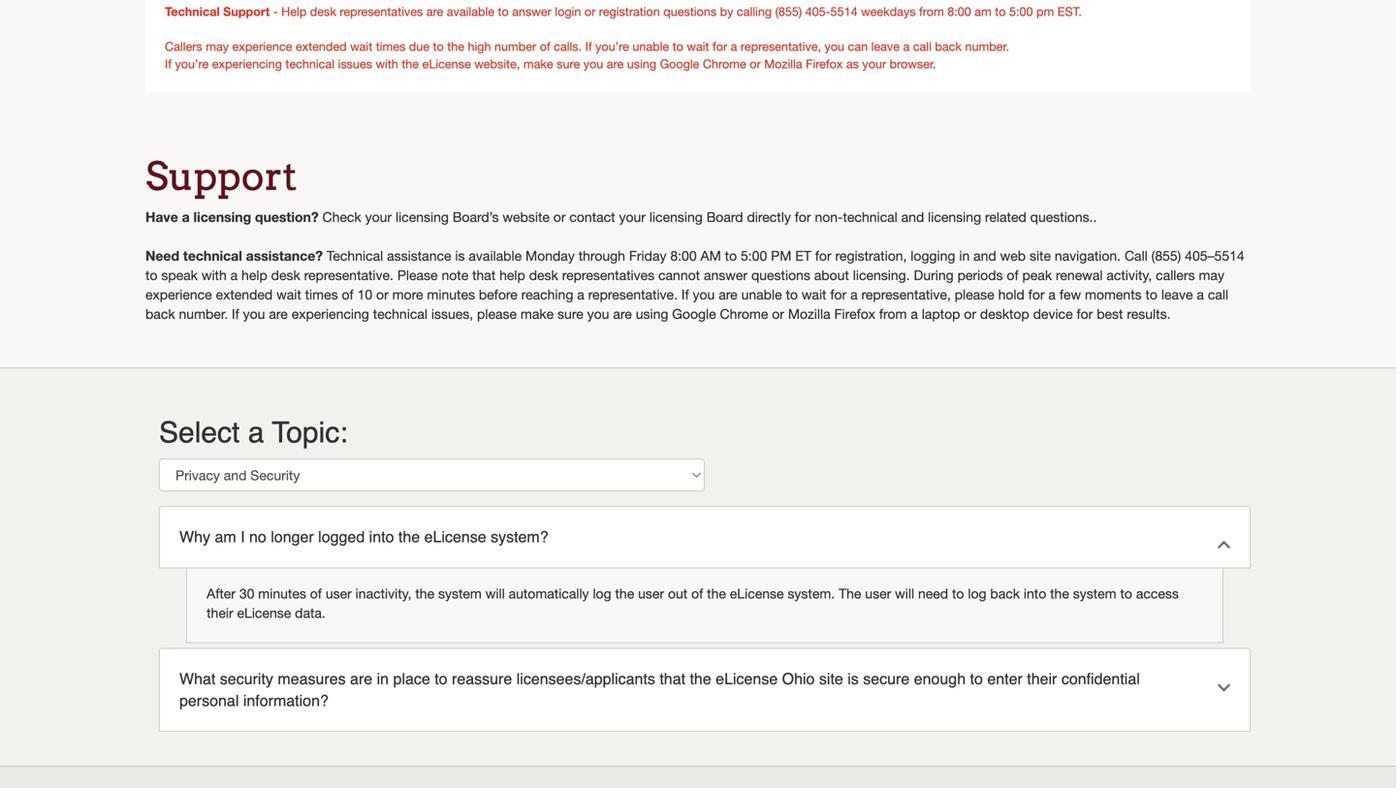Task type: locate. For each thing, give the bounding box(es) containing it.
0 vertical spatial in
[[959, 248, 970, 264]]

am
[[975, 4, 992, 18], [215, 528, 236, 546]]

from down licensing.
[[880, 306, 907, 322]]

1 horizontal spatial back
[[935, 39, 962, 53]]

1 will from the left
[[486, 586, 505, 602]]

support
[[223, 4, 270, 18], [145, 153, 297, 200]]

out
[[668, 586, 688, 602]]

extended down need technical assistance?
[[216, 287, 273, 303]]

technical support - help desk representatives are available to answer login or registration questions by calling (855) 405-5514 weekdays from 8:00 am to 5:00 pm est.
[[165, 4, 1082, 18]]

firefox left as
[[806, 57, 843, 71]]

0 horizontal spatial from
[[880, 306, 907, 322]]

representative. up '10'
[[304, 267, 394, 283]]

0 vertical spatial representatives
[[340, 4, 423, 18]]

desk down assistance?
[[271, 267, 300, 283]]

the
[[839, 586, 862, 602]]

registration
[[599, 4, 660, 18]]

times
[[376, 39, 406, 53], [305, 287, 338, 303]]

representative. down friday
[[588, 287, 678, 303]]

sure inside technical assistance is available monday through friday 8:00 am to 5:00 pm et for registration, logging in and web site navigation. call (855) 405–5514 to speak with a help desk representative. please note that help desk representatives cannot answer questions about licensing. during periods of peak renewal activity, callers may experience extended wait times of 10 or more minutes before reaching a representative. if you are unable to wait for a representative, please hold for a few moments to leave a call back number. if you are experiencing technical issues, please make sure you are using google chrome or mozilla firefox from a laptop or desktop device for best results.
[[558, 306, 584, 322]]

representative,
[[741, 39, 821, 53], [862, 287, 951, 303]]

8:00 inside technical support - help desk representatives are available to answer login or registration questions by calling (855) 405-5514 weekdays from 8:00 am to 5:00 pm est.
[[948, 4, 972, 18]]

are inside technical support - help desk representatives are available to answer login or registration questions by calling (855) 405-5514 weekdays from 8:00 am to 5:00 pm est.
[[426, 4, 443, 18]]

am left i
[[215, 528, 236, 546]]

a right reaching
[[577, 287, 585, 303]]

1 horizontal spatial call
[[1208, 287, 1229, 303]]

extended up the issues
[[296, 39, 347, 53]]

sure
[[557, 57, 580, 71], [558, 306, 584, 322]]

1 horizontal spatial answer
[[704, 267, 748, 283]]

1 horizontal spatial extended
[[296, 39, 347, 53]]

confidential
[[1062, 670, 1140, 688]]

firefox down about
[[835, 306, 876, 322]]

1 horizontal spatial log
[[968, 586, 987, 602]]

sure down calls.
[[557, 57, 580, 71]]

1 vertical spatial google
[[672, 306, 716, 322]]

wait
[[350, 39, 373, 53], [687, 39, 709, 53], [276, 287, 301, 303], [802, 287, 827, 303]]

1 horizontal spatial is
[[848, 670, 859, 688]]

for down by
[[713, 39, 728, 53]]

0 horizontal spatial minutes
[[258, 586, 306, 602]]

0 vertical spatial their
[[207, 605, 233, 621]]

1 vertical spatial 8:00
[[670, 248, 697, 264]]

what security measures are in place to reassure licensees/applicants that the elicense ohio site is secure enough to enter their confidential personal information?
[[179, 670, 1140, 710]]

minutes
[[427, 287, 475, 303], [258, 586, 306, 602]]

available up the before
[[469, 248, 522, 264]]

desk right the help
[[310, 4, 336, 18]]

is
[[455, 248, 465, 264], [848, 670, 859, 688]]

0 vertical spatial call
[[913, 39, 932, 53]]

0 horizontal spatial you're
[[175, 57, 209, 71]]

representatives inside technical support - help desk representatives are available to answer login or registration questions by calling (855) 405-5514 weekdays from 8:00 am to 5:00 pm est.
[[340, 4, 423, 18]]

1 vertical spatial make
[[521, 306, 554, 322]]

unable
[[633, 39, 669, 53], [741, 287, 782, 303]]

0 vertical spatial am
[[975, 4, 992, 18]]

need
[[145, 248, 179, 264]]

1 horizontal spatial experiencing
[[292, 306, 369, 322]]

1 horizontal spatial their
[[1027, 670, 1057, 688]]

1 horizontal spatial number.
[[965, 39, 1010, 53]]

ohio
[[782, 670, 815, 688]]

will left 'automatically' at the left of page
[[486, 586, 505, 602]]

site inside the what security measures are in place to reassure licensees/applicants that the elicense ohio site is secure enough to enter their confidential personal information?
[[819, 670, 844, 688]]

representative, inside callers may experience extended wait times due to the high number of calls. if you're unable to wait for a representative, you can leave a call back number. if you're experiencing technical issues with the elicense website, make sure you are using google chrome or mozilla firefox as your browser.
[[741, 39, 821, 53]]

0 vertical spatial site
[[1030, 248, 1051, 264]]

is up note
[[455, 248, 465, 264]]

in
[[959, 248, 970, 264], [377, 670, 389, 688]]

0 vertical spatial using
[[627, 57, 657, 71]]

call inside callers may experience extended wait times due to the high number of calls. if you're unable to wait for a representative, you can leave a call back number. if you're experiencing technical issues with the elicense website, make sure you are using google chrome or mozilla firefox as your browser.
[[913, 39, 932, 53]]

in left the place
[[377, 670, 389, 688]]

1 log from the left
[[593, 586, 612, 602]]

log
[[593, 586, 612, 602], [968, 586, 987, 602]]

0 horizontal spatial representatives
[[340, 4, 423, 18]]

help down need technical assistance?
[[242, 267, 267, 283]]

a up browser.
[[903, 39, 910, 53]]

1 licensing from the left
[[194, 209, 251, 225]]

the left 'high'
[[447, 39, 465, 53]]

to
[[498, 4, 509, 18], [995, 4, 1006, 18], [433, 39, 444, 53], [673, 39, 684, 53], [725, 248, 737, 264], [145, 267, 158, 283], [786, 287, 798, 303], [1146, 287, 1158, 303], [952, 586, 964, 602], [1121, 586, 1133, 602], [435, 670, 448, 688], [970, 670, 983, 688]]

in inside technical assistance is available monday through friday 8:00 am to 5:00 pm et for registration, logging in and web site navigation. call (855) 405–5514 to speak with a help desk representative. please note that help desk representatives cannot answer questions about licensing. during periods of peak renewal activity, callers may experience extended wait times of 10 or more minutes before reaching a representative. if you are unable to wait for a representative, please hold for a few moments to leave a call back number. if you are experiencing technical issues, please make sure you are using google chrome or mozilla firefox from a laptop or desktop device for best results.
[[959, 248, 970, 264]]

user
[[326, 586, 352, 602], [638, 586, 664, 602], [865, 586, 892, 602]]

0 vertical spatial with
[[376, 57, 398, 71]]

0 horizontal spatial experiencing
[[212, 57, 282, 71]]

0 vertical spatial unable
[[633, 39, 669, 53]]

1 horizontal spatial representative,
[[862, 287, 951, 303]]

you down cannot
[[693, 287, 715, 303]]

experiencing inside technical assistance is available monday through friday 8:00 am to 5:00 pm et for registration, logging in and web site navigation. call (855) 405–5514 to speak with a help desk representative. please note that help desk representatives cannot answer questions about licensing. during periods of peak renewal activity, callers may experience extended wait times of 10 or more minutes before reaching a representative. if you are unable to wait for a representative, please hold for a few moments to leave a call back number. if you are experiencing technical issues, please make sure you are using google chrome or mozilla firefox from a laptop or desktop device for best results.
[[292, 306, 369, 322]]

their
[[207, 605, 233, 621], [1027, 670, 1057, 688]]

licensing up friday
[[650, 209, 703, 225]]

1 horizontal spatial system
[[1073, 586, 1117, 602]]

by
[[720, 4, 734, 18]]

for down about
[[831, 287, 847, 303]]

1 vertical spatial extended
[[216, 287, 273, 303]]

extended
[[296, 39, 347, 53], [216, 287, 273, 303]]

answer left login
[[512, 4, 552, 18]]

firefox inside technical assistance is available monday through friday 8:00 am to 5:00 pm et for registration, logging in and web site navigation. call (855) 405–5514 to speak with a help desk representative. please note that help desk representatives cannot answer questions about licensing. during periods of peak renewal activity, callers may experience extended wait times of 10 or more minutes before reaching a representative. if you are unable to wait for a representative, please hold for a few moments to leave a call back number. if you are experiencing technical issues, please make sure you are using google chrome or mozilla firefox from a laptop or desktop device for best results.
[[835, 306, 876, 322]]

that up the before
[[472, 267, 496, 283]]

1 vertical spatial 5:00
[[741, 248, 767, 264]]

1 vertical spatial questions
[[752, 267, 811, 283]]

or down calling at the top right of page
[[750, 57, 761, 71]]

for down few
[[1077, 306, 1093, 322]]

1 horizontal spatial site
[[1030, 248, 1051, 264]]

call inside technical assistance is available monday through friday 8:00 am to 5:00 pm et for registration, logging in and web site navigation. call (855) 405–5514 to speak with a help desk representative. please note that help desk representatives cannot answer questions about licensing. during periods of peak renewal activity, callers may experience extended wait times of 10 or more minutes before reaching a representative. if you are unable to wait for a representative, please hold for a few moments to leave a call back number. if you are experiencing technical issues, please make sure you are using google chrome or mozilla firefox from a laptop or desktop device for best results.
[[1208, 287, 1229, 303]]

back down speak
[[145, 306, 175, 322]]

support up have
[[145, 153, 297, 200]]

technical inside technical assistance is available monday through friday 8:00 am to 5:00 pm et for registration, logging in and web site navigation. call (855) 405–5514 to speak with a help desk representative. please note that help desk representatives cannot answer questions about licensing. during periods of peak renewal activity, callers may experience extended wait times of 10 or more minutes before reaching a representative. if you are unable to wait for a representative, please hold for a few moments to leave a call back number. if you are experiencing technical issues, please make sure you are using google chrome or mozilla firefox from a laptop or desktop device for best results.
[[327, 248, 383, 264]]

or right login
[[585, 4, 596, 18]]

1 vertical spatial their
[[1027, 670, 1057, 688]]

elicense left system? at the left of the page
[[424, 528, 486, 546]]

leave inside technical assistance is available monday through friday 8:00 am to 5:00 pm et for registration, logging in and web site navigation. call (855) 405–5514 to speak with a help desk representative. please note that help desk representatives cannot answer questions about licensing. during periods of peak renewal activity, callers may experience extended wait times of 10 or more minutes before reaching a representative. if you are unable to wait for a representative, please hold for a few moments to leave a call back number. if you are experiencing technical issues, please make sure you are using google chrome or mozilla firefox from a laptop or desktop device for best results.
[[1162, 287, 1193, 303]]

0 vertical spatial may
[[206, 39, 229, 53]]

experiencing down -
[[212, 57, 282, 71]]

to right need
[[952, 586, 964, 602]]

1 horizontal spatial from
[[919, 4, 944, 18]]

1 vertical spatial may
[[1199, 267, 1225, 283]]

help up the before
[[500, 267, 525, 283]]

callers
[[1156, 267, 1195, 283]]

representatives
[[340, 4, 423, 18], [562, 267, 655, 283]]

may
[[206, 39, 229, 53], [1199, 267, 1225, 283]]

call up browser.
[[913, 39, 932, 53]]

0 vertical spatial minutes
[[427, 287, 475, 303]]

that inside technical assistance is available monday through friday 8:00 am to 5:00 pm et for registration, logging in and web site navigation. call (855) 405–5514 to speak with a help desk representative. please note that help desk representatives cannot answer questions about licensing. during periods of peak renewal activity, callers may experience extended wait times of 10 or more minutes before reaching a representative. if you are unable to wait for a representative, please hold for a few moments to leave a call back number. if you are experiencing technical issues, please make sure you are using google chrome or mozilla firefox from a laptop or desktop device for best results.
[[472, 267, 496, 283]]

1 horizontal spatial please
[[955, 287, 995, 303]]

back inside callers may experience extended wait times due to the high number of calls. if you're unable to wait for a representative, you can leave a call back number. if you're experiencing technical issues with the elicense website, make sure you are using google chrome or mozilla firefox as your browser.
[[935, 39, 962, 53]]

0 vertical spatial you're
[[596, 39, 629, 53]]

1 horizontal spatial 8:00
[[948, 4, 972, 18]]

will
[[486, 586, 505, 602], [895, 586, 915, 602]]

1 horizontal spatial into
[[1024, 586, 1047, 602]]

callers may experience extended wait times due to the high number of calls. if you're unable to wait for a representative, you can leave a call back number. if you're experiencing technical issues with the elicense website, make sure you are using google chrome or mozilla firefox as your browser.
[[165, 39, 1010, 71]]

0 vertical spatial from
[[919, 4, 944, 18]]

make down reaching
[[521, 306, 554, 322]]

the left out
[[615, 586, 634, 602]]

may inside technical assistance is available monday through friday 8:00 am to 5:00 pm et for registration, logging in and web site navigation. call (855) 405–5514 to speak with a help desk representative. please note that help desk representatives cannot answer questions about licensing. during periods of peak renewal activity, callers may experience extended wait times of 10 or more minutes before reaching a representative. if you are unable to wait for a representative, please hold for a few moments to leave a call back number. if you are experiencing technical issues, please make sure you are using google chrome or mozilla firefox from a laptop or desktop device for best results.
[[1199, 267, 1225, 283]]

system
[[438, 586, 482, 602], [1073, 586, 1117, 602]]

system left access
[[1073, 586, 1117, 602]]

0 vertical spatial 8:00
[[948, 4, 972, 18]]

after
[[207, 586, 236, 602]]

friday
[[629, 248, 667, 264]]

with inside technical assistance is available monday through friday 8:00 am to 5:00 pm et for registration, logging in and web site navigation. call (855) 405–5514 to speak with a help desk representative. please note that help desk representatives cannot answer questions about licensing. during periods of peak renewal activity, callers may experience extended wait times of 10 or more minutes before reaching a representative. if you are unable to wait for a representative, please hold for a few moments to leave a call back number. if you are experiencing technical issues, please make sure you are using google chrome or mozilla firefox from a laptop or desktop device for best results.
[[202, 267, 227, 283]]

is inside technical assistance is available monday through friday 8:00 am to 5:00 pm et for registration, logging in and web site navigation. call (855) 405–5514 to speak with a help desk representative. please note that help desk representatives cannot answer questions about licensing. during periods of peak renewal activity, callers may experience extended wait times of 10 or more minutes before reaching a representative. if you are unable to wait for a representative, please hold for a few moments to leave a call back number. if you are experiencing technical issues, please make sure you are using google chrome or mozilla firefox from a laptop or desktop device for best results.
[[455, 248, 465, 264]]

0 horizontal spatial in
[[377, 670, 389, 688]]

call down the '405–5514'
[[1208, 287, 1229, 303]]

5:00 inside technical support - help desk representatives are available to answer login or registration questions by calling (855) 405-5514 weekdays from 8:00 am to 5:00 pm est.
[[1010, 4, 1033, 18]]

to down technical support - help desk representatives are available to answer login or registration questions by calling (855) 405-5514 weekdays from 8:00 am to 5:00 pm est.
[[673, 39, 684, 53]]

1 vertical spatial site
[[819, 670, 844, 688]]

2 log from the left
[[968, 586, 987, 602]]

0 vertical spatial back
[[935, 39, 962, 53]]

0 horizontal spatial answer
[[512, 4, 552, 18]]

are down am
[[719, 287, 738, 303]]

1 horizontal spatial 5:00
[[1010, 4, 1033, 18]]

or right the laptop
[[964, 306, 977, 322]]

0 horizontal spatial may
[[206, 39, 229, 53]]

technical down more
[[373, 306, 428, 322]]

0 horizontal spatial into
[[369, 528, 394, 546]]

0 vertical spatial leave
[[871, 39, 900, 53]]

the right out
[[707, 586, 726, 602]]

from
[[919, 4, 944, 18], [880, 306, 907, 322]]

your right check
[[365, 209, 392, 225]]

pm
[[1037, 4, 1054, 18]]

3 user from the left
[[865, 586, 892, 602]]

desk inside technical support - help desk representatives are available to answer login or registration questions by calling (855) 405-5514 weekdays from 8:00 am to 5:00 pm est.
[[310, 4, 336, 18]]

of
[[540, 39, 551, 53], [1007, 267, 1019, 283], [342, 287, 354, 303], [310, 586, 322, 602], [692, 586, 703, 602]]

log right 'automatically' at the left of page
[[593, 586, 612, 602]]

0 horizontal spatial extended
[[216, 287, 273, 303]]

back up browser.
[[935, 39, 962, 53]]

representative.
[[304, 267, 394, 283], [588, 287, 678, 303]]

you're
[[596, 39, 629, 53], [175, 57, 209, 71]]

using down registration
[[627, 57, 657, 71]]

unable down registration
[[633, 39, 669, 53]]

please
[[397, 267, 438, 283]]

1 vertical spatial unable
[[741, 287, 782, 303]]

technical left the issues
[[285, 57, 335, 71]]

are
[[426, 4, 443, 18], [607, 57, 624, 71], [719, 287, 738, 303], [269, 306, 288, 322], [613, 306, 632, 322], [350, 670, 373, 688]]

0 horizontal spatial representative.
[[304, 267, 394, 283]]

0 vertical spatial experiencing
[[212, 57, 282, 71]]

0 horizontal spatial is
[[455, 248, 465, 264]]

experiencing
[[212, 57, 282, 71], [292, 306, 369, 322]]

0 horizontal spatial desk
[[271, 267, 300, 283]]

login
[[555, 4, 581, 18]]

1 vertical spatial with
[[202, 267, 227, 283]]

technical assistance is available monday through friday 8:00 am to 5:00 pm et for registration, logging in and web site navigation. call (855) 405–5514 to speak with a help desk representative. please note that help desk representatives cannot answer questions about licensing. during periods of peak renewal activity, callers may experience extended wait times of 10 or more minutes before reaching a representative. if you are unable to wait for a representative, please hold for a few moments to leave a call back number. if you are experiencing technical issues, please make sure you are using google chrome or mozilla firefox from a laptop or desktop device for best results.
[[145, 248, 1245, 322]]

8:00 inside technical assistance is available monday through friday 8:00 am to 5:00 pm et for registration, logging in and web site navigation. call (855) 405–5514 to speak with a help desk representative. please note that help desk representatives cannot answer questions about licensing. during periods of peak renewal activity, callers may experience extended wait times of 10 or more minutes before reaching a representative. if you are unable to wait for a representative, please hold for a few moments to leave a call back number. if you are experiencing technical issues, please make sure you are using google chrome or mozilla firefox from a laptop or desktop device for best results.
[[670, 248, 697, 264]]

wait up the issues
[[350, 39, 373, 53]]

2 horizontal spatial back
[[991, 586, 1020, 602]]

you're down technical support - help desk representatives are available to answer login or registration questions by calling (855) 405-5514 weekdays from 8:00 am to 5:00 pm est.
[[596, 39, 629, 53]]

1 vertical spatial call
[[1208, 287, 1229, 303]]

licensing up assistance
[[396, 209, 449, 225]]

are inside the what security measures are in place to reassure licensees/applicants that the elicense ohio site is secure enough to enter their confidential personal information?
[[350, 670, 373, 688]]

answer inside technical assistance is available monday through friday 8:00 am to 5:00 pm et for registration, logging in and web site navigation. call (855) 405–5514 to speak with a help desk representative. please note that help desk representatives cannot answer questions about licensing. during periods of peak renewal activity, callers may experience extended wait times of 10 or more minutes before reaching a representative. if you are unable to wait for a representative, please hold for a few moments to leave a call back number. if you are experiencing technical issues, please make sure you are using google chrome or mozilla firefox from a laptop or desktop device for best results.
[[704, 267, 748, 283]]

1 vertical spatial chrome
[[720, 306, 768, 322]]

2 help from the left
[[500, 267, 525, 283]]

et
[[796, 248, 812, 264]]

1 horizontal spatial times
[[376, 39, 406, 53]]

and inside technical assistance is available monday through friday 8:00 am to 5:00 pm et for registration, logging in and web site navigation. call (855) 405–5514 to speak with a help desk representative. please note that help desk representatives cannot answer questions about licensing. during periods of peak renewal activity, callers may experience extended wait times of 10 or more minutes before reaching a representative. if you are unable to wait for a representative, please hold for a few moments to leave a call back number. if you are experiencing technical issues, please make sure you are using google chrome or mozilla firefox from a laptop or desktop device for best results.
[[974, 248, 997, 264]]

into
[[369, 528, 394, 546], [1024, 586, 1047, 602]]

automatically
[[509, 586, 589, 602]]

google down registration
[[660, 57, 700, 71]]

unable inside callers may experience extended wait times due to the high number of calls. if you're unable to wait for a representative, you can leave a call back number. if you're experiencing technical issues with the elicense website, make sure you are using google chrome or mozilla firefox as your browser.
[[633, 39, 669, 53]]

2 user from the left
[[638, 586, 664, 602]]

from right weekdays
[[919, 4, 944, 18]]

a left few
[[1049, 287, 1056, 303]]

user left inactivity,
[[326, 586, 352, 602]]

1 vertical spatial technical
[[327, 248, 383, 264]]

0 horizontal spatial back
[[145, 306, 175, 322]]

call
[[1125, 248, 1148, 264]]

1 horizontal spatial technical
[[327, 248, 383, 264]]

5:00
[[1010, 4, 1033, 18], [741, 248, 767, 264]]

1 vertical spatial number.
[[179, 306, 228, 322]]

1 horizontal spatial may
[[1199, 267, 1225, 283]]

site inside technical assistance is available monday through friday 8:00 am to 5:00 pm et for registration, logging in and web site navigation. call (855) 405–5514 to speak with a help desk representative. please note that help desk representatives cannot answer questions about licensing. during periods of peak renewal activity, callers may experience extended wait times of 10 or more minutes before reaching a representative. if you are unable to wait for a representative, please hold for a few moments to leave a call back number. if you are experiencing technical issues, please make sure you are using google chrome or mozilla firefox from a laptop or desktop device for best results.
[[1030, 248, 1051, 264]]

available inside technical support - help desk representatives are available to answer login or registration questions by calling (855) 405-5514 weekdays from 8:00 am to 5:00 pm est.
[[447, 4, 495, 18]]

calling
[[737, 4, 772, 18]]

chrome down by
[[703, 57, 747, 71]]

may down the '405–5514'
[[1199, 267, 1225, 283]]

browser.
[[890, 57, 936, 71]]

0 horizontal spatial user
[[326, 586, 352, 602]]

unable inside technical assistance is available monday through friday 8:00 am to 5:00 pm et for registration, logging in and web site navigation. call (855) 405–5514 to speak with a help desk representative. please note that help desk representatives cannot answer questions about licensing. during periods of peak renewal activity, callers may experience extended wait times of 10 or more minutes before reaching a representative. if you are unable to wait for a representative, please hold for a few moments to leave a call back number. if you are experiencing technical issues, please make sure you are using google chrome or mozilla firefox from a laptop or desktop device for best results.
[[741, 287, 782, 303]]

are up due
[[426, 4, 443, 18]]

mozilla inside technical assistance is available monday through friday 8:00 am to 5:00 pm et for registration, logging in and web site navigation. call (855) 405–5514 to speak with a help desk representative. please note that help desk representatives cannot answer questions about licensing. during periods of peak renewal activity, callers may experience extended wait times of 10 or more minutes before reaching a representative. if you are unable to wait for a representative, please hold for a few moments to leave a call back number. if you are experiencing technical issues, please make sure you are using google chrome or mozilla firefox from a laptop or desktop device for best results.
[[788, 306, 831, 322]]

back inside technical assistance is available monday through friday 8:00 am to 5:00 pm et for registration, logging in and web site navigation. call (855) 405–5514 to speak with a help desk representative. please note that help desk representatives cannot answer questions about licensing. during periods of peak renewal activity, callers may experience extended wait times of 10 or more minutes before reaching a representative. if you are unable to wait for a representative, please hold for a few moments to leave a call back number. if you are experiencing technical issues, please make sure you are using google chrome or mozilla firefox from a laptop or desktop device for best results.
[[145, 306, 175, 322]]

times inside technical assistance is available monday through friday 8:00 am to 5:00 pm et for registration, logging in and web site navigation. call (855) 405–5514 to speak with a help desk representative. please note that help desk representatives cannot answer questions about licensing. during periods of peak renewal activity, callers may experience extended wait times of 10 or more minutes before reaching a representative. if you are unable to wait for a representative, please hold for a few moments to leave a call back number. if you are experiencing technical issues, please make sure you are using google chrome or mozilla firefox from a laptop or desktop device for best results.
[[305, 287, 338, 303]]

0 horizontal spatial am
[[215, 528, 236, 546]]

into inside "after 30 minutes of user inactivity, the system will automatically log the user out of the elicense system. the user will need to log back into the system to access their elicense data."
[[1024, 586, 1047, 602]]

1 horizontal spatial in
[[959, 248, 970, 264]]

0 horizontal spatial will
[[486, 586, 505, 602]]

and up 'periods'
[[974, 248, 997, 264]]

1 vertical spatial leave
[[1162, 287, 1193, 303]]

licensing
[[194, 209, 251, 225], [396, 209, 449, 225], [650, 209, 703, 225], [928, 209, 982, 225]]

technical for support
[[165, 4, 220, 18]]

mozilla down calling at the top right of page
[[764, 57, 803, 71]]

in up 'periods'
[[959, 248, 970, 264]]

elicense inside the what security measures are in place to reassure licensees/applicants that the elicense ohio site is secure enough to enter their confidential personal information?
[[716, 670, 778, 688]]

0 vertical spatial answer
[[512, 4, 552, 18]]

mozilla down about
[[788, 306, 831, 322]]

information?
[[243, 692, 329, 710]]

0 vertical spatial representative,
[[741, 39, 821, 53]]

leave
[[871, 39, 900, 53], [1162, 287, 1193, 303]]

questions
[[664, 4, 717, 18], [752, 267, 811, 283]]

2 horizontal spatial user
[[865, 586, 892, 602]]

with inside callers may experience extended wait times due to the high number of calls. if you're unable to wait for a representative, you can leave a call back number. if you're experiencing technical issues with the elicense website, make sure you are using google chrome or mozilla firefox as your browser.
[[376, 57, 398, 71]]

1 horizontal spatial questions
[[752, 267, 811, 283]]

representative, inside technical assistance is available monday through friday 8:00 am to 5:00 pm et for registration, logging in and web site navigation. call (855) 405–5514 to speak with a help desk representative. please note that help desk representatives cannot answer questions about licensing. during periods of peak renewal activity, callers may experience extended wait times of 10 or more minutes before reaching a representative. if you are unable to wait for a representative, please hold for a few moments to leave a call back number. if you are experiencing technical issues, please make sure you are using google chrome or mozilla firefox from a laptop or desktop device for best results.
[[862, 287, 951, 303]]

0 horizontal spatial technical
[[165, 4, 220, 18]]

0 horizontal spatial call
[[913, 39, 932, 53]]

elicense inside callers may experience extended wait times due to the high number of calls. if you're unable to wait for a representative, you can leave a call back number. if you're experiencing technical issues with the elicense website, make sure you are using google chrome or mozilla firefox as your browser.
[[422, 57, 471, 71]]

1 horizontal spatial and
[[974, 248, 997, 264]]

desk up reaching
[[529, 267, 558, 283]]

or
[[585, 4, 596, 18], [750, 57, 761, 71], [554, 209, 566, 225], [376, 287, 389, 303], [772, 306, 785, 322], [964, 306, 977, 322]]

you're down callers
[[175, 57, 209, 71]]

questions down pm
[[752, 267, 811, 283]]

representative, down calling at the top right of page
[[741, 39, 821, 53]]

from inside technical support - help desk representatives are available to answer login or registration questions by calling (855) 405-5514 weekdays from 8:00 am to 5:00 pm est.
[[919, 4, 944, 18]]

1 vertical spatial into
[[1024, 586, 1047, 602]]

1 vertical spatial and
[[974, 248, 997, 264]]

1 vertical spatial available
[[469, 248, 522, 264]]

0 horizontal spatial 8:00
[[670, 248, 697, 264]]

0 horizontal spatial that
[[472, 267, 496, 283]]

are right measures
[[350, 670, 373, 688]]

of inside callers may experience extended wait times due to the high number of calls. if you're unable to wait for a representative, you can leave a call back number. if you're experiencing technical issues with the elicense website, make sure you are using google chrome or mozilla firefox as your browser.
[[540, 39, 551, 53]]

1 vertical spatial back
[[145, 306, 175, 322]]

pm
[[771, 248, 792, 264]]

personal
[[179, 692, 239, 710]]

technical
[[165, 4, 220, 18], [327, 248, 383, 264]]

1 vertical spatial experience
[[145, 287, 212, 303]]

0 horizontal spatial leave
[[871, 39, 900, 53]]

1 user from the left
[[326, 586, 352, 602]]

secure
[[863, 670, 910, 688]]

may inside callers may experience extended wait times due to the high number of calls. if you're unable to wait for a representative, you can leave a call back number. if you're experiencing technical issues with the elicense website, make sure you are using google chrome or mozilla firefox as your browser.
[[206, 39, 229, 53]]

call
[[913, 39, 932, 53], [1208, 287, 1229, 303]]

desk
[[310, 4, 336, 18], [271, 267, 300, 283], [529, 267, 558, 283]]

support left -
[[223, 4, 270, 18]]

0 horizontal spatial 5:00
[[741, 248, 767, 264]]

you
[[825, 39, 845, 53], [584, 57, 603, 71], [693, 287, 715, 303], [243, 306, 265, 322], [587, 306, 609, 322]]

1 help from the left
[[242, 267, 267, 283]]

back right need
[[991, 586, 1020, 602]]

technical up callers
[[165, 4, 220, 18]]

back inside "after 30 minutes of user inactivity, the system will automatically log the user out of the elicense system. the user will need to log back into the system to access their elicense data."
[[991, 586, 1020, 602]]

0 vertical spatial google
[[660, 57, 700, 71]]

technical
[[285, 57, 335, 71], [843, 209, 898, 225], [183, 248, 242, 264], [373, 306, 428, 322]]

1 vertical spatial please
[[477, 306, 517, 322]]

google inside callers may experience extended wait times due to the high number of calls. if you're unable to wait for a representative, you can leave a call back number. if you're experiencing technical issues with the elicense website, make sure you are using google chrome or mozilla firefox as your browser.
[[660, 57, 700, 71]]

1 horizontal spatial will
[[895, 586, 915, 602]]

is left the 'secure'
[[848, 670, 859, 688]]

their right enter at right
[[1027, 670, 1057, 688]]

or left contact
[[554, 209, 566, 225]]

help
[[242, 267, 267, 283], [500, 267, 525, 283]]

minutes inside "after 30 minutes of user inactivity, the system will automatically log the user out of the elicense system. the user will need to log back into the system to access their elicense data."
[[258, 586, 306, 602]]

as
[[847, 57, 859, 71]]

please down the before
[[477, 306, 517, 322]]

weekdays
[[861, 4, 916, 18]]

answer
[[512, 4, 552, 18], [704, 267, 748, 283]]

0 vertical spatial extended
[[296, 39, 347, 53]]

elicense left the ohio
[[716, 670, 778, 688]]

1 horizontal spatial leave
[[1162, 287, 1193, 303]]

after 30 minutes of user inactivity, the system will automatically log the user out of the elicense system. the user will need to log back into the system to access their elicense data.
[[207, 586, 1179, 621]]

1 horizontal spatial user
[[638, 586, 664, 602]]

have
[[145, 209, 178, 225]]

elicense down due
[[422, 57, 471, 71]]

board
[[707, 209, 743, 225]]

1 vertical spatial (855)
[[1152, 248, 1182, 264]]

please
[[955, 287, 995, 303], [477, 306, 517, 322]]

experience down speak
[[145, 287, 212, 303]]

chrome down am
[[720, 306, 768, 322]]

user left out
[[638, 586, 664, 602]]

i
[[241, 528, 245, 546]]

the up inactivity,
[[399, 528, 420, 546]]



Task type: describe. For each thing, give the bounding box(es) containing it.
activity,
[[1107, 267, 1152, 283]]

a left the laptop
[[911, 306, 918, 322]]

3 licensing from the left
[[650, 209, 703, 225]]

the down due
[[402, 57, 419, 71]]

logging
[[911, 248, 956, 264]]

a down licensing.
[[851, 287, 858, 303]]

5:00 inside technical assistance is available monday through friday 8:00 am to 5:00 pm et for registration, logging in and web site navigation. call (855) 405–5514 to speak with a help desk representative. please note that help desk representatives cannot answer questions about licensing. during periods of peak renewal activity, callers may experience extended wait times of 10 or more minutes before reaching a representative. if you are unable to wait for a representative, please hold for a few moments to leave a call back number. if you are experiencing technical issues, please make sure you are using google chrome or mozilla firefox from a laptop or desktop device for best results.
[[741, 248, 767, 264]]

more
[[392, 287, 423, 303]]

1 vertical spatial representative.
[[588, 287, 678, 303]]

you down need technical assistance?
[[243, 306, 265, 322]]

wait down about
[[802, 287, 827, 303]]

a down need technical assistance?
[[230, 267, 238, 283]]

2 licensing from the left
[[396, 209, 449, 225]]

during
[[914, 267, 954, 283]]

if down need technical assistance?
[[232, 306, 239, 322]]

experiencing inside callers may experience extended wait times due to the high number of calls. if you're unable to wait for a representative, you can leave a call back number. if you're experiencing technical issues with the elicense website, make sure you are using google chrome or mozilla firefox as your browser.
[[212, 57, 282, 71]]

help
[[281, 4, 307, 18]]

about
[[814, 267, 849, 283]]

few
[[1060, 287, 1081, 303]]

sure inside callers may experience extended wait times due to the high number of calls. if you're unable to wait for a representative, you can leave a call back number. if you're experiencing technical issues with the elicense website, make sure you are using google chrome or mozilla firefox as your browser.
[[557, 57, 580, 71]]

to left enter at right
[[970, 670, 983, 688]]

5514
[[831, 4, 858, 18]]

elicense left system.
[[730, 586, 784, 602]]

technical up the registration,
[[843, 209, 898, 225]]

questions inside technical support - help desk representatives are available to answer login or registration questions by calling (855) 405-5514 weekdays from 8:00 am to 5:00 pm est.
[[664, 4, 717, 18]]

why
[[179, 528, 210, 546]]

a down by
[[731, 39, 737, 53]]

website
[[503, 209, 550, 225]]

technical inside technical assistance is available monday through friday 8:00 am to 5:00 pm et for registration, logging in and web site navigation. call (855) 405–5514 to speak with a help desk representative. please note that help desk representatives cannot answer questions about licensing. during periods of peak renewal activity, callers may experience extended wait times of 10 or more minutes before reaching a representative. if you are unable to wait for a representative, please hold for a few moments to leave a call back number. if you are experiencing technical issues, please make sure you are using google chrome or mozilla firefox from a laptop or desktop device for best results.
[[373, 306, 428, 322]]

30
[[239, 586, 255, 602]]

contact
[[570, 209, 615, 225]]

technical inside callers may experience extended wait times due to the high number of calls. if you're unable to wait for a representative, you can leave a call back number. if you're experiencing technical issues with the elicense website, make sure you are using google chrome or mozilla firefox as your browser.
[[285, 57, 335, 71]]

405-
[[806, 4, 831, 18]]

you left can
[[825, 39, 845, 53]]

a down the '405–5514'
[[1197, 287, 1204, 303]]

wait down assistance?
[[276, 287, 301, 303]]

answer inside technical support - help desk representatives are available to answer login or registration questions by calling (855) 405-5514 weekdays from 8:00 am to 5:00 pm est.
[[512, 4, 552, 18]]

licensing.
[[853, 267, 910, 283]]

or inside callers may experience extended wait times due to the high number of calls. if you're unable to wait for a representative, you can leave a call back number. if you're experiencing technical issues with the elicense website, make sure you are using google chrome or mozilla firefox as your browser.
[[750, 57, 761, 71]]

-
[[273, 4, 278, 18]]

calls.
[[554, 39, 582, 53]]

405–5514
[[1185, 248, 1245, 264]]

2 system from the left
[[1073, 586, 1117, 602]]

results.
[[1127, 306, 1171, 322]]

0 horizontal spatial please
[[477, 306, 517, 322]]

of left '10'
[[342, 287, 354, 303]]

high
[[468, 39, 491, 53]]

10
[[357, 287, 373, 303]]

google inside technical assistance is available monday through friday 8:00 am to 5:00 pm et for registration, logging in and web site navigation. call (855) 405–5514 to speak with a help desk representative. please note that help desk representatives cannot answer questions about licensing. during periods of peak renewal activity, callers may experience extended wait times of 10 or more minutes before reaching a representative. if you are unable to wait for a representative, please hold for a few moments to leave a call back number. if you are experiencing technical issues, please make sure you are using google chrome or mozilla firefox from a laptop or desktop device for best results.
[[672, 306, 716, 322]]

measures
[[278, 670, 346, 688]]

questions..
[[1031, 209, 1097, 225]]

inactivity,
[[356, 586, 412, 602]]

a left topic:
[[248, 416, 264, 450]]

are down assistance?
[[269, 306, 288, 322]]

cannot
[[659, 267, 700, 283]]

licensees/applicants
[[517, 670, 655, 688]]

number. inside callers may experience extended wait times due to the high number of calls. if you're unable to wait for a representative, you can leave a call back number. if you're experiencing technical issues with the elicense website, make sure you are using google chrome or mozilla firefox as your browser.
[[965, 39, 1010, 53]]

from inside technical assistance is available monday through friday 8:00 am to 5:00 pm et for registration, logging in and web site navigation. call (855) 405–5514 to speak with a help desk representative. please note that help desk representatives cannot answer questions about licensing. during periods of peak renewal activity, callers may experience extended wait times of 10 or more minutes before reaching a representative. if you are unable to wait for a representative, please hold for a few moments to leave a call back number. if you are experiencing technical issues, please make sure you are using google chrome or mozilla firefox from a laptop or desktop device for best results.
[[880, 306, 907, 322]]

to up number
[[498, 4, 509, 18]]

minutes inside technical assistance is available monday through friday 8:00 am to 5:00 pm et for registration, logging in and web site navigation. call (855) 405–5514 to speak with a help desk representative. please note that help desk representatives cannot answer questions about licensing. during periods of peak renewal activity, callers may experience extended wait times of 10 or more minutes before reaching a representative. if you are unable to wait for a representative, please hold for a few moments to leave a call back number. if you are experiencing technical issues, please make sure you are using google chrome or mozilla firefox from a laptop or desktop device for best results.
[[427, 287, 475, 303]]

using inside technical assistance is available monday through friday 8:00 am to 5:00 pm et for registration, logging in and web site navigation. call (855) 405–5514 to speak with a help desk representative. please note that help desk representatives cannot answer questions about licensing. during periods of peak renewal activity, callers may experience extended wait times of 10 or more minutes before reaching a representative. if you are unable to wait for a representative, please hold for a few moments to leave a call back number. if you are experiencing technical issues, please make sure you are using google chrome or mozilla firefox from a laptop or desktop device for best results.
[[636, 306, 669, 322]]

before
[[479, 287, 518, 303]]

the right inactivity,
[[415, 586, 435, 602]]

note
[[442, 267, 469, 283]]

available inside technical assistance is available monday through friday 8:00 am to 5:00 pm et for registration, logging in and web site navigation. call (855) 405–5514 to speak with a help desk representative. please note that help desk representatives cannot answer questions about licensing. during periods of peak renewal activity, callers may experience extended wait times of 10 or more minutes before reaching a representative. if you are unable to wait for a representative, please hold for a few moments to leave a call back number. if you are experiencing technical issues, please make sure you are using google chrome or mozilla firefox from a laptop or desktop device for best results.
[[469, 248, 522, 264]]

representatives inside technical assistance is available monday through friday 8:00 am to 5:00 pm et for registration, logging in and web site navigation. call (855) 405–5514 to speak with a help desk representative. please note that help desk representatives cannot answer questions about licensing. during periods of peak renewal activity, callers may experience extended wait times of 10 or more minutes before reaching a representative. if you are unable to wait for a representative, please hold for a few moments to leave a call back number. if you are experiencing technical issues, please make sure you are using google chrome or mozilla firefox from a laptop or desktop device for best results.
[[562, 267, 655, 283]]

are inside callers may experience extended wait times due to the high number of calls. if you're unable to wait for a representative, you can leave a call back number. if you're experiencing technical issues with the elicense website, make sure you are using google chrome or mozilla firefox as your browser.
[[607, 57, 624, 71]]

is inside the what security measures are in place to reassure licensees/applicants that the elicense ohio site is secure enough to enter their confidential personal information?
[[848, 670, 859, 688]]

select a topic:
[[159, 416, 348, 450]]

speak
[[161, 267, 198, 283]]

enough
[[914, 670, 966, 688]]

what
[[179, 670, 216, 688]]

experience inside technical assistance is available monday through friday 8:00 am to 5:00 pm et for registration, logging in and web site navigation. call (855) 405–5514 to speak with a help desk representative. please note that help desk representatives cannot answer questions about licensing. during periods of peak renewal activity, callers may experience extended wait times of 10 or more minutes before reaching a representative. if you are unable to wait for a representative, please hold for a few moments to leave a call back number. if you are experiencing technical issues, please make sure you are using google chrome or mozilla firefox from a laptop or desktop device for best results.
[[145, 287, 212, 303]]

to down pm
[[786, 287, 798, 303]]

directly
[[747, 209, 791, 225]]

for left non-
[[795, 209, 811, 225]]

to left access
[[1121, 586, 1133, 602]]

if down cannot
[[682, 287, 689, 303]]

wait down technical support - help desk representatives are available to answer login or registration questions by calling (855) 405-5514 weekdays from 8:00 am to 5:00 pm est.
[[687, 39, 709, 53]]

technical up speak
[[183, 248, 242, 264]]

your inside callers may experience extended wait times due to the high number of calls. if you're unable to wait for a representative, you can leave a call back number. if you're experiencing technical issues with the elicense website, make sure you are using google chrome or mozilla firefox as your browser.
[[863, 57, 887, 71]]

need technical assistance?
[[145, 248, 323, 264]]

of down the web
[[1007, 267, 1019, 283]]

of up data.
[[310, 586, 322, 602]]

make inside callers may experience extended wait times due to the high number of calls. if you're unable to wait for a representative, you can leave a call back number. if you're experiencing technical issues with the elicense website, make sure you are using google chrome or mozilla firefox as your browser.
[[524, 57, 553, 71]]

place
[[393, 670, 430, 688]]

to down need
[[145, 267, 158, 283]]

or inside technical support - help desk representatives are available to answer login or registration questions by calling (855) 405-5514 weekdays from 8:00 am to 5:00 pm est.
[[585, 4, 596, 18]]

1 vertical spatial support
[[145, 153, 297, 200]]

1 system from the left
[[438, 586, 482, 602]]

you down through
[[587, 306, 609, 322]]

monday
[[526, 248, 575, 264]]

for down peak
[[1029, 287, 1045, 303]]

extended inside technical assistance is available monday through friday 8:00 am to 5:00 pm et for registration, logging in and web site navigation. call (855) 405–5514 to speak with a help desk representative. please note that help desk representatives cannot answer questions about licensing. during periods of peak renewal activity, callers may experience extended wait times of 10 or more minutes before reaching a representative. if you are unable to wait for a representative, please hold for a few moments to leave a call back number. if you are experiencing technical issues, please make sure you are using google chrome or mozilla firefox from a laptop or desktop device for best results.
[[216, 287, 273, 303]]

through
[[579, 248, 626, 264]]

2 will from the left
[[895, 586, 915, 602]]

number. inside technical assistance is available monday through friday 8:00 am to 5:00 pm et for registration, logging in and web site navigation. call (855) 405–5514 to speak with a help desk representative. please note that help desk representatives cannot answer questions about licensing. during periods of peak renewal activity, callers may experience extended wait times of 10 or more minutes before reaching a representative. if you are unable to wait for a representative, please hold for a few moments to leave a call back number. if you are experiencing technical issues, please make sure you are using google chrome or mozilla firefox from a laptop or desktop device for best results.
[[179, 306, 228, 322]]

assistance?
[[246, 248, 323, 264]]

question?
[[255, 209, 319, 225]]

no
[[249, 528, 267, 546]]

or down pm
[[772, 306, 785, 322]]

of right out
[[692, 586, 703, 602]]

or right '10'
[[376, 287, 389, 303]]

est.
[[1058, 4, 1082, 18]]

moments
[[1085, 287, 1142, 303]]

due
[[409, 39, 430, 53]]

mozilla inside callers may experience extended wait times due to the high number of calls. if you're unable to wait for a representative, you can leave a call back number. if you're experiencing technical issues with the elicense website, make sure you are using google chrome or mozilla firefox as your browser.
[[764, 57, 803, 71]]

for inside callers may experience extended wait times due to the high number of calls. if you're unable to wait for a representative, you can leave a call back number. if you're experiencing technical issues with the elicense website, make sure you are using google chrome or mozilla firefox as your browser.
[[713, 39, 728, 53]]

a right have
[[182, 209, 190, 225]]

web
[[1000, 248, 1026, 264]]

if down callers
[[165, 57, 172, 71]]

chrome inside callers may experience extended wait times due to the high number of calls. if you're unable to wait for a representative, you can leave a call back number. if you're experiencing technical issues with the elicense website, make sure you are using google chrome or mozilla firefox as your browser.
[[703, 57, 747, 71]]

security
[[220, 670, 273, 688]]

related
[[985, 209, 1027, 225]]

(855) inside technical assistance is available monday through friday 8:00 am to 5:00 pm et for registration, logging in and web site navigation. call (855) 405–5514 to speak with a help desk representative. please note that help desk representatives cannot answer questions about licensing. during periods of peak renewal activity, callers may experience extended wait times of 10 or more minutes before reaching a representative. if you are unable to wait for a representative, please hold for a few moments to leave a call back number. if you are experiencing technical issues, please make sure you are using google chrome or mozilla firefox from a laptop or desktop device for best results.
[[1152, 248, 1182, 264]]

0 horizontal spatial your
[[365, 209, 392, 225]]

am
[[701, 248, 721, 264]]

desktop
[[980, 306, 1030, 322]]

to up results.
[[1146, 287, 1158, 303]]

0 vertical spatial support
[[223, 4, 270, 18]]

their inside the what security measures are in place to reassure licensees/applicants that the elicense ohio site is secure enough to enter their confidential personal information?
[[1027, 670, 1057, 688]]

laptop
[[922, 306, 961, 322]]

to right the place
[[435, 670, 448, 688]]

you down technical support - help desk representatives are available to answer login or registration questions by calling (855) 405-5514 weekdays from 8:00 am to 5:00 pm est.
[[584, 57, 603, 71]]

logged
[[318, 528, 365, 546]]

that inside the what security measures are in place to reassure licensees/applicants that the elicense ohio site is secure enough to enter their confidential personal information?
[[660, 670, 686, 688]]

for right et
[[815, 248, 832, 264]]

elicense down 30
[[237, 605, 291, 621]]

topic:
[[272, 416, 348, 450]]

data.
[[295, 605, 326, 621]]

check
[[322, 209, 361, 225]]

if right calls.
[[585, 39, 592, 53]]

leave inside callers may experience extended wait times due to the high number of calls. if you're unable to wait for a representative, you can leave a call back number. if you're experiencing technical issues with the elicense website, make sure you are using google chrome or mozilla firefox as your browser.
[[871, 39, 900, 53]]

system.
[[788, 586, 835, 602]]

firefox inside callers may experience extended wait times due to the high number of calls. if you're unable to wait for a representative, you can leave a call back number. if you're experiencing technical issues with the elicense website, make sure you are using google chrome or mozilla firefox as your browser.
[[806, 57, 843, 71]]

hold
[[998, 287, 1025, 303]]

can
[[848, 39, 868, 53]]

experience inside callers may experience extended wait times due to the high number of calls. if you're unable to wait for a representative, you can leave a call back number. if you're experiencing technical issues with the elicense website, make sure you are using google chrome or mozilla firefox as your browser.
[[232, 39, 292, 53]]

0 vertical spatial and
[[902, 209, 924, 225]]

to right due
[[433, 39, 444, 53]]

peak
[[1023, 267, 1052, 283]]

issues,
[[431, 306, 473, 322]]

their inside "after 30 minutes of user inactivity, the system will automatically log the user out of the elicense system. the user will need to log back into the system to access their elicense data."
[[207, 605, 233, 621]]

2 horizontal spatial desk
[[529, 267, 558, 283]]

registration,
[[836, 248, 907, 264]]

enter
[[988, 670, 1023, 688]]

using inside callers may experience extended wait times due to the high number of calls. if you're unable to wait for a representative, you can leave a call back number. if you're experiencing technical issues with the elicense website, make sure you are using google chrome or mozilla firefox as your browser.
[[627, 57, 657, 71]]

need
[[918, 586, 949, 602]]

to right am
[[725, 248, 737, 264]]

extended inside callers may experience extended wait times due to the high number of calls. if you're unable to wait for a representative, you can leave a call back number. if you're experiencing technical issues with the elicense website, make sure you are using google chrome or mozilla firefox as your browser.
[[296, 39, 347, 53]]

0 vertical spatial into
[[369, 528, 394, 546]]

make inside technical assistance is available monday through friday 8:00 am to 5:00 pm et for registration, logging in and web site navigation. call (855) 405–5514 to speak with a help desk representative. please note that help desk representatives cannot answer questions about licensing. during periods of peak renewal activity, callers may experience extended wait times of 10 or more minutes before reaching a representative. if you are unable to wait for a representative, please hold for a few moments to leave a call back number. if you are experiencing technical issues, please make sure you are using google chrome or mozilla firefox from a laptop or desktop device for best results.
[[521, 306, 554, 322]]

callers
[[165, 39, 202, 53]]

1 horizontal spatial your
[[619, 209, 646, 225]]

website,
[[474, 57, 520, 71]]

reassure
[[452, 670, 512, 688]]

assistance
[[387, 248, 451, 264]]

best
[[1097, 306, 1123, 322]]

questions inside technical assistance is available monday through friday 8:00 am to 5:00 pm et for registration, logging in and web site navigation. call (855) 405–5514 to speak with a help desk representative. please note that help desk representatives cannot answer questions about licensing. during periods of peak renewal activity, callers may experience extended wait times of 10 or more minutes before reaching a representative. if you are unable to wait for a representative, please hold for a few moments to leave a call back number. if you are experiencing technical issues, please make sure you are using google chrome or mozilla firefox from a laptop or desktop device for best results.
[[752, 267, 811, 283]]

system?
[[491, 528, 549, 546]]

chrome inside technical assistance is available monday through friday 8:00 am to 5:00 pm et for registration, logging in and web site navigation. call (855) 405–5514 to speak with a help desk representative. please note that help desk representatives cannot answer questions about licensing. during periods of peak renewal activity, callers may experience extended wait times of 10 or more minutes before reaching a representative. if you are unable to wait for a representative, please hold for a few moments to leave a call back number. if you are experiencing technical issues, please make sure you are using google chrome or mozilla firefox from a laptop or desktop device for best results.
[[720, 306, 768, 322]]

times inside callers may experience extended wait times due to the high number of calls. if you're unable to wait for a representative, you can leave a call back number. if you're experiencing technical issues with the elicense website, make sure you are using google chrome or mozilla firefox as your browser.
[[376, 39, 406, 53]]

am inside technical support - help desk representatives are available to answer login or registration questions by calling (855) 405-5514 weekdays from 8:00 am to 5:00 pm est.
[[975, 4, 992, 18]]

the up confidential
[[1050, 586, 1070, 602]]

1 horizontal spatial you're
[[596, 39, 629, 53]]

are down through
[[613, 306, 632, 322]]

access
[[1136, 586, 1179, 602]]

number
[[495, 39, 537, 53]]

longer
[[271, 528, 314, 546]]

to left pm
[[995, 4, 1006, 18]]

why am i no longer logged into the elicense system?
[[179, 528, 549, 546]]

board's
[[453, 209, 499, 225]]

renewal
[[1056, 267, 1103, 283]]

in inside the what security measures are in place to reassure licensees/applicants that the elicense ohio site is secure enough to enter their confidential personal information?
[[377, 670, 389, 688]]

0 vertical spatial representative.
[[304, 267, 394, 283]]

(855) inside technical support - help desk representatives are available to answer login or registration questions by calling (855) 405-5514 weekdays from 8:00 am to 5:00 pm est.
[[775, 4, 802, 18]]

the inside the what security measures are in place to reassure licensees/applicants that the elicense ohio site is secure enough to enter their confidential personal information?
[[690, 670, 712, 688]]

technical for assistance
[[327, 248, 383, 264]]

have a licensing question? check your licensing board's website or contact your licensing board directly for non-technical and licensing related questions..
[[145, 209, 1097, 225]]

issues
[[338, 57, 372, 71]]

4 licensing from the left
[[928, 209, 982, 225]]

navigation.
[[1055, 248, 1121, 264]]



Task type: vqa. For each thing, say whether or not it's contained in the screenshot.
End Date
no



